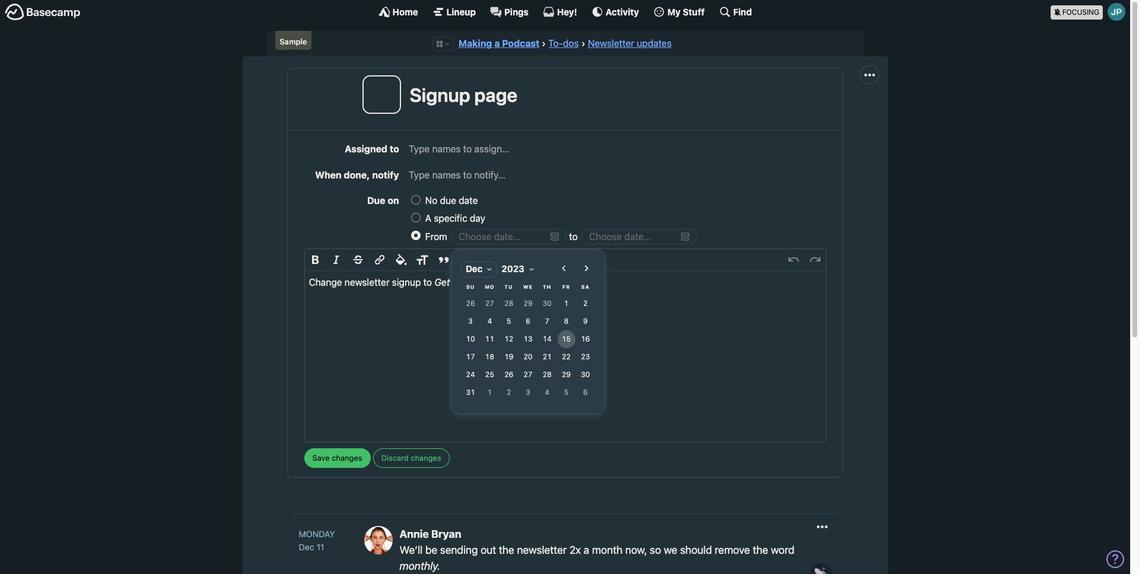 Task type: locate. For each thing, give the bounding box(es) containing it.
to
[[390, 144, 399, 155], [569, 232, 578, 242], [424, 277, 432, 288], [537, 277, 546, 288]]

0 vertical spatial 27 button
[[481, 295, 499, 313]]

0 vertical spatial 3 button
[[462, 313, 480, 331]]

0 horizontal spatial 28
[[505, 299, 514, 308]]

0 horizontal spatial 29 button
[[519, 295, 537, 313]]

28 down tu
[[505, 299, 514, 308]]

1 vertical spatial 5
[[564, 389, 569, 397]]

27 button down 20 in the left bottom of the page
[[519, 367, 537, 384]]

remove
[[715, 544, 750, 557]]

0 vertical spatial 2
[[584, 299, 588, 308]]

2 button right 25 button
[[500, 384, 518, 402]]

the right out
[[499, 544, 515, 557]]

0 vertical spatial 1
[[564, 299, 569, 308]]

1 horizontal spatial 2
[[584, 299, 588, 308]]

10 button
[[462, 331, 480, 349]]

0 horizontal spatial 1
[[488, 389, 492, 397]]

6 button up 13
[[519, 313, 537, 331]]

1 vertical spatial 29 button
[[558, 367, 575, 384]]

1 vertical spatial 1
[[488, 389, 492, 397]]

1 vertical spatial 5 button
[[558, 384, 575, 402]]

2 for "2" button to the right
[[584, 299, 588, 308]]

due on
[[367, 195, 399, 206]]

changes
[[411, 453, 441, 463]]

6 up 13
[[526, 317, 531, 326]]

26 button down "su"
[[462, 295, 480, 313]]

1 vertical spatial 26 button
[[500, 367, 518, 384]]

0 horizontal spatial 6 button
[[519, 313, 537, 331]]

28 button down tu
[[500, 295, 518, 313]]

1 horizontal spatial choose date… field
[[582, 229, 697, 245]]

›
[[542, 38, 546, 49], [582, 38, 586, 49]]

10
[[466, 335, 475, 344]]

29 button down 22
[[558, 367, 575, 384]]

newsletter left signup
[[345, 277, 390, 288]]

29 down we
[[524, 299, 533, 308]]

1 vertical spatial 30
[[581, 371, 590, 380]]

change
[[309, 277, 342, 288]]

2 down the 19 button
[[507, 389, 511, 397]]

1 horizontal spatial newsletter
[[517, 544, 567, 557]]

0 horizontal spatial 27
[[485, 299, 494, 308]]

your
[[548, 277, 567, 288]]

inbox.
[[570, 277, 596, 288]]

9 button
[[577, 313, 595, 331]]

0 horizontal spatial 2
[[507, 389, 511, 397]]

4 button
[[481, 313, 499, 331], [539, 384, 556, 402]]

1 horizontal spatial 6 button
[[577, 384, 595, 402]]

monthly.
[[400, 560, 441, 573]]

activity link
[[592, 6, 639, 18]]

3 button up 10
[[462, 313, 480, 331]]

4 up 11 button
[[488, 317, 492, 326]]

the left word
[[753, 544, 769, 557]]

0 horizontal spatial 2 button
[[500, 384, 518, 402]]

1 vertical spatial 4 button
[[539, 384, 556, 402]]

1 vertical spatial 6
[[584, 389, 588, 397]]

dec down monday element
[[299, 542, 314, 552]]

1 vertical spatial dec
[[299, 542, 314, 552]]

monday link
[[299, 528, 352, 541]]

30 button down '23'
[[577, 367, 595, 384]]

1 button down 25 on the left of the page
[[481, 384, 499, 402]]

0 horizontal spatial 3
[[469, 317, 473, 326]]

› to-dos › newsletter updates
[[542, 38, 672, 49]]

11 inside monday dec 11
[[317, 542, 324, 552]]

making a podcast
[[459, 38, 540, 49]]

21 button
[[539, 349, 556, 367]]

0 vertical spatial 3
[[469, 317, 473, 326]]

to up the inbox.
[[569, 232, 578, 242]]

find
[[734, 6, 752, 17]]

6 down 23 button
[[584, 389, 588, 397]]

2
[[584, 299, 588, 308], [507, 389, 511, 397]]

dec inside "add it to the schedule?" option group
[[466, 264, 483, 275]]

0 vertical spatial newsletter
[[345, 277, 390, 288]]

th
[[543, 284, 552, 290]]

5 button down 22 button
[[558, 384, 575, 402]]

0 horizontal spatial choose date… field
[[451, 229, 567, 245]]

1 horizontal spatial 27
[[524, 371, 533, 380]]

2 choose date… field from the left
[[582, 229, 697, 245]]

no
[[425, 195, 438, 206]]

27 button down mo
[[481, 295, 499, 313]]

3 button down 20 button
[[519, 384, 537, 402]]

1 horizontal spatial the
[[753, 544, 769, 557]]

25
[[485, 371, 494, 380]]

28
[[505, 299, 514, 308], [543, 371, 552, 380]]

30 down 23 button
[[581, 371, 590, 380]]

14
[[543, 335, 552, 344]]

activity
[[606, 6, 639, 17]]

dec 11 link
[[299, 541, 352, 554]]

30 button down th
[[539, 295, 556, 313]]

2 button
[[577, 295, 595, 313], [500, 384, 518, 402]]

1 horizontal spatial 3 button
[[519, 384, 537, 402]]

1 vertical spatial a
[[584, 544, 590, 557]]

26 button down 19
[[500, 367, 518, 384]]

0 vertical spatial 4
[[488, 317, 492, 326]]

1 horizontal spatial 4
[[545, 389, 550, 397]]

0 horizontal spatial 5
[[507, 317, 511, 326]]

1 horizontal spatial 27 button
[[519, 367, 537, 384]]

1 down 25 button
[[488, 389, 492, 397]]

1 choose date… field from the left
[[451, 229, 567, 245]]

27 button
[[481, 295, 499, 313], [519, 367, 537, 384]]

9
[[584, 317, 588, 326]]

30 for the right 30 button
[[581, 371, 590, 380]]

1 vertical spatial 27
[[524, 371, 533, 380]]

12 button
[[500, 331, 518, 349]]

30
[[543, 299, 552, 308], [581, 371, 590, 380]]

1 vertical spatial 28 button
[[539, 367, 556, 384]]

0 vertical spatial 28 button
[[500, 295, 518, 313]]

lineup link
[[433, 6, 476, 18]]

when
[[315, 170, 342, 180]]

5 button
[[500, 313, 518, 331], [558, 384, 575, 402]]

1 for the right 1 button
[[564, 299, 569, 308]]

1 down fr
[[564, 299, 569, 308]]

0 horizontal spatial 3 button
[[462, 313, 480, 331]]

4 down 21 button
[[545, 389, 550, 397]]

1 vertical spatial 1 button
[[481, 384, 499, 402]]

30 down th
[[543, 299, 552, 308]]

1 horizontal spatial 1
[[564, 299, 569, 308]]

1 button down fr
[[558, 295, 575, 313]]

27 for bottommost 27 button
[[524, 371, 533, 380]]

0 vertical spatial 29
[[524, 299, 533, 308]]

5 down 22 button
[[564, 389, 569, 397]]

6 button down 23 button
[[577, 384, 595, 402]]

dialog
[[451, 245, 641, 421]]

29
[[524, 299, 533, 308], [562, 371, 571, 380]]

dec up rework at the left of the page
[[466, 264, 483, 275]]

1 horizontal spatial 29
[[562, 371, 571, 380]]

28 button
[[500, 295, 518, 313], [539, 367, 556, 384]]

we
[[664, 544, 678, 557]]

dec 11 element
[[299, 542, 324, 552]]

pings
[[505, 6, 529, 17]]

0 horizontal spatial ›
[[542, 38, 546, 49]]

to right we
[[537, 277, 546, 288]]

1 horizontal spatial dec
[[466, 264, 483, 275]]

27 down mo
[[485, 299, 494, 308]]

newsletter
[[588, 38, 635, 49]]

1 vertical spatial 30 button
[[577, 367, 595, 384]]

0 horizontal spatial 1 button
[[481, 384, 499, 402]]

0 vertical spatial 11
[[485, 335, 494, 344]]

27 down 20 button
[[524, 371, 533, 380]]

26 down the 19 button
[[505, 371, 514, 380]]

1 horizontal spatial 5
[[564, 389, 569, 397]]

21
[[543, 353, 552, 362]]

to-
[[549, 38, 563, 49]]

breadcrumb element
[[266, 31, 865, 57]]

3 down 20 button
[[526, 389, 531, 397]]

dec inside monday dec 11
[[299, 542, 314, 552]]

rework
[[453, 277, 492, 288]]

3 up 10
[[469, 317, 473, 326]]

1 vertical spatial 4
[[545, 389, 550, 397]]

1 horizontal spatial 4 button
[[539, 384, 556, 402]]

23
[[581, 353, 590, 362]]

28 down 21 button
[[543, 371, 552, 380]]

the
[[499, 544, 515, 557], [753, 544, 769, 557]]

1
[[564, 299, 569, 308], [488, 389, 492, 397]]

a
[[495, 38, 500, 49], [584, 544, 590, 557]]

2 for bottommost "2" button
[[507, 389, 511, 397]]

out
[[481, 544, 496, 557]]

1 vertical spatial 26
[[505, 371, 514, 380]]

discard
[[381, 453, 409, 463]]

main element
[[0, 0, 1131, 23]]

4 button down 21 button
[[539, 384, 556, 402]]

a right the 2x
[[584, 544, 590, 557]]

1 vertical spatial 2
[[507, 389, 511, 397]]

1 vertical spatial 3 button
[[519, 384, 537, 402]]

1 horizontal spatial 28
[[543, 371, 552, 380]]

5 up 12
[[507, 317, 511, 326]]

0 horizontal spatial 26
[[466, 299, 475, 308]]

26 down "su"
[[466, 299, 475, 308]]

0 horizontal spatial 4 button
[[481, 313, 499, 331]]

2 down sa
[[584, 299, 588, 308]]

0 horizontal spatial dec
[[299, 542, 314, 552]]

1 horizontal spatial 6
[[584, 389, 588, 397]]

1 horizontal spatial ›
[[582, 38, 586, 49]]

0 vertical spatial 1 button
[[558, 295, 575, 313]]

1 horizontal spatial 26 button
[[500, 367, 518, 384]]

3
[[469, 317, 473, 326], [526, 389, 531, 397]]

su
[[466, 284, 475, 290]]

29 button down we
[[519, 295, 537, 313]]

20
[[524, 353, 533, 362]]

notify
[[372, 170, 399, 180]]

to up notify
[[390, 144, 399, 155]]

1 for 1 button to the left
[[488, 389, 492, 397]]

0 horizontal spatial newsletter
[[345, 277, 390, 288]]

0 vertical spatial 26
[[466, 299, 475, 308]]

25 button
[[481, 367, 499, 384]]

due
[[440, 195, 456, 206]]

0 horizontal spatial 30 button
[[539, 295, 556, 313]]

annie bryan image
[[364, 526, 393, 555]]

0 vertical spatial 27
[[485, 299, 494, 308]]

0 vertical spatial 6
[[526, 317, 531, 326]]

1 vertical spatial newsletter
[[517, 544, 567, 557]]

30 for the top 30 button
[[543, 299, 552, 308]]

› right the dos
[[582, 38, 586, 49]]

0 vertical spatial 5 button
[[500, 313, 518, 331]]

27
[[485, 299, 494, 308], [524, 371, 533, 380]]

mo
[[485, 284, 495, 290]]

None submit
[[304, 449, 371, 468]]

5
[[507, 317, 511, 326], [564, 389, 569, 397]]

4 button left 12 button
[[481, 313, 499, 331]]

0 vertical spatial 2 button
[[577, 295, 595, 313]]

› left the to-
[[542, 38, 546, 49]]

1 horizontal spatial 3
[[526, 389, 531, 397]]

1 vertical spatial 28
[[543, 371, 552, 380]]

should
[[680, 544, 712, 557]]

2023
[[502, 264, 525, 275]]

4 for the rightmost 4 'button'
[[545, 389, 550, 397]]

change newsletter signup to get rework delivered to your inbox.
[[309, 277, 596, 288]]

pings button
[[490, 6, 529, 18]]

1 the from the left
[[499, 544, 515, 557]]

11 up the 18
[[485, 335, 494, 344]]

a right making
[[495, 38, 500, 49]]

20 button
[[519, 349, 537, 367]]

1 horizontal spatial 5 button
[[558, 384, 575, 402]]

Choose date… field
[[451, 229, 567, 245], [582, 229, 697, 245]]

word
[[771, 544, 795, 557]]

1 horizontal spatial 30
[[581, 371, 590, 380]]

get
[[435, 277, 450, 288]]

5 for the left 5 button
[[507, 317, 511, 326]]

0 vertical spatial 5
[[507, 317, 511, 326]]

0 vertical spatial 30
[[543, 299, 552, 308]]

1 vertical spatial 27 button
[[519, 367, 537, 384]]

dialog containing dec
[[451, 245, 641, 421]]

0 horizontal spatial 6
[[526, 317, 531, 326]]

0 horizontal spatial 4
[[488, 317, 492, 326]]

15 button
[[558, 331, 575, 349]]

0 vertical spatial 29 button
[[519, 295, 537, 313]]

dialog inside "add it to the schedule?" option group
[[451, 245, 641, 421]]

0 vertical spatial 28
[[505, 299, 514, 308]]

2 button down sa
[[577, 295, 595, 313]]

1 horizontal spatial 28 button
[[539, 367, 556, 384]]

26 button
[[462, 295, 480, 313], [500, 367, 518, 384]]

11 down monday element
[[317, 542, 324, 552]]

29 down 22 button
[[562, 371, 571, 380]]

28 button down 21
[[539, 367, 556, 384]]

newsletter left the 2x
[[517, 544, 567, 557]]

When done, notify text field
[[408, 167, 827, 183]]

5 button up 12
[[500, 313, 518, 331]]

0 horizontal spatial 26 button
[[462, 295, 480, 313]]



Task type: describe. For each thing, give the bounding box(es) containing it.
monday dec 11
[[299, 529, 335, 552]]

home
[[393, 6, 418, 17]]

to inside option group
[[569, 232, 578, 242]]

1 horizontal spatial 2 button
[[577, 295, 595, 313]]

0 vertical spatial 4 button
[[481, 313, 499, 331]]

to left get
[[424, 277, 432, 288]]

28 for '28' button to the bottom
[[543, 371, 552, 380]]

sample
[[280, 37, 307, 46]]

7
[[545, 317, 550, 326]]

my
[[668, 6, 681, 17]]

lineup
[[447, 6, 476, 17]]

on
[[388, 195, 399, 206]]

16 button
[[577, 331, 595, 349]]

fr
[[563, 284, 571, 290]]

a inside we'll be sending out the newsletter 2x a month now, so we should remove the word monthly.
[[584, 544, 590, 557]]

tu
[[505, 284, 513, 290]]

16
[[581, 335, 590, 344]]

18 button
[[481, 349, 499, 367]]

0 horizontal spatial 29
[[524, 299, 533, 308]]

To-do name text field
[[410, 84, 835, 106]]

switch accounts image
[[5, 3, 81, 21]]

1 horizontal spatial 29 button
[[558, 367, 575, 384]]

assigned to
[[345, 144, 399, 155]]

1 vertical spatial 6 button
[[577, 384, 595, 402]]

2x
[[570, 544, 581, 557]]

find button
[[719, 6, 752, 18]]

sending
[[440, 544, 478, 557]]

7 button
[[539, 313, 556, 331]]

1 vertical spatial 29
[[562, 371, 571, 380]]

when done, notify
[[315, 170, 399, 180]]

so
[[650, 544, 661, 557]]

1 vertical spatial 3
[[526, 389, 531, 397]]

2 › from the left
[[582, 38, 586, 49]]

19 button
[[500, 349, 518, 367]]

a
[[425, 213, 432, 224]]

we
[[523, 284, 533, 290]]

home link
[[378, 6, 418, 18]]

1 horizontal spatial 26
[[505, 371, 514, 380]]

28 for '28' button to the left
[[505, 299, 514, 308]]

24
[[466, 371, 475, 380]]

no due date
[[425, 195, 478, 206]]

1 horizontal spatial 30 button
[[577, 367, 595, 384]]

making
[[459, 38, 492, 49]]

17
[[466, 353, 475, 362]]

podcast
[[502, 38, 540, 49]]

newsletter updates link
[[588, 38, 672, 49]]

specific
[[434, 213, 468, 224]]

hey! button
[[543, 6, 577, 18]]

add it to the schedule? option group
[[411, 192, 827, 421]]

be
[[425, 544, 438, 557]]

6 for the top 6 button
[[526, 317, 531, 326]]

newsletter inside to-do description: add extra details or attach a file text box
[[345, 277, 390, 288]]

4 for topmost 4 'button'
[[488, 317, 492, 326]]

0 vertical spatial 6 button
[[519, 313, 537, 331]]

18
[[485, 353, 494, 362]]

2 the from the left
[[753, 544, 769, 557]]

14 button
[[539, 331, 556, 349]]

15
[[562, 335, 571, 344]]

date
[[459, 195, 478, 206]]

due
[[367, 195, 386, 206]]

we'll be sending out the newsletter 2x a month now, so we should remove the word monthly.
[[400, 544, 795, 573]]

annie
[[400, 528, 429, 541]]

monday element
[[299, 528, 335, 541]]

19
[[505, 353, 514, 362]]

month
[[592, 544, 623, 557]]

annie bryan
[[400, 528, 461, 541]]

5 for bottommost 5 button
[[564, 389, 569, 397]]

0 horizontal spatial 5 button
[[500, 313, 518, 331]]

focusing
[[1063, 7, 1100, 16]]

11 inside button
[[485, 335, 494, 344]]

now,
[[626, 544, 647, 557]]

27 for left 27 button
[[485, 299, 494, 308]]

6 for 6 button to the bottom
[[584, 389, 588, 397]]

0 horizontal spatial a
[[495, 38, 500, 49]]

delivered
[[495, 277, 534, 288]]

monday
[[299, 529, 335, 540]]

sa
[[582, 284, 590, 290]]

23 button
[[577, 349, 595, 367]]

0 horizontal spatial 28 button
[[500, 295, 518, 313]]

1 horizontal spatial 1 button
[[558, 295, 575, 313]]

making a podcast link
[[459, 38, 540, 49]]

stuff
[[683, 6, 705, 17]]

bryan
[[432, 528, 461, 541]]

done,
[[344, 170, 370, 180]]

focusing button
[[1051, 0, 1131, 23]]

24 button
[[462, 367, 480, 384]]

hey!
[[557, 6, 577, 17]]

we'll
[[400, 544, 423, 557]]

8
[[564, 317, 569, 326]]

sample element
[[275, 31, 312, 50]]

from
[[425, 232, 447, 242]]

Assigned to text field
[[408, 142, 827, 157]]

22 button
[[558, 349, 575, 367]]

newsletter inside we'll be sending out the newsletter 2x a month now, so we should remove the word monthly.
[[517, 544, 567, 557]]

12
[[505, 335, 514, 344]]

0 horizontal spatial 27 button
[[481, 295, 499, 313]]

updates
[[637, 38, 672, 49]]

my stuff
[[668, 6, 705, 17]]

1 › from the left
[[542, 38, 546, 49]]

a specific day
[[425, 213, 486, 224]]

11 button
[[481, 331, 499, 349]]

day
[[470, 213, 486, 224]]

1 vertical spatial 2 button
[[500, 384, 518, 402]]

0 vertical spatial 26 button
[[462, 295, 480, 313]]

31
[[466, 389, 475, 397]]

22
[[562, 353, 571, 362]]

assigned
[[345, 144, 388, 155]]

james peterson image
[[1108, 3, 1126, 21]]

my stuff button
[[654, 6, 705, 18]]

8 button
[[558, 313, 575, 331]]

0 vertical spatial 30 button
[[539, 295, 556, 313]]

dos
[[563, 38, 579, 49]]

To-do description: Add extra details or attach a file text field
[[305, 271, 826, 442]]



Task type: vqa. For each thing, say whether or not it's contained in the screenshot.


